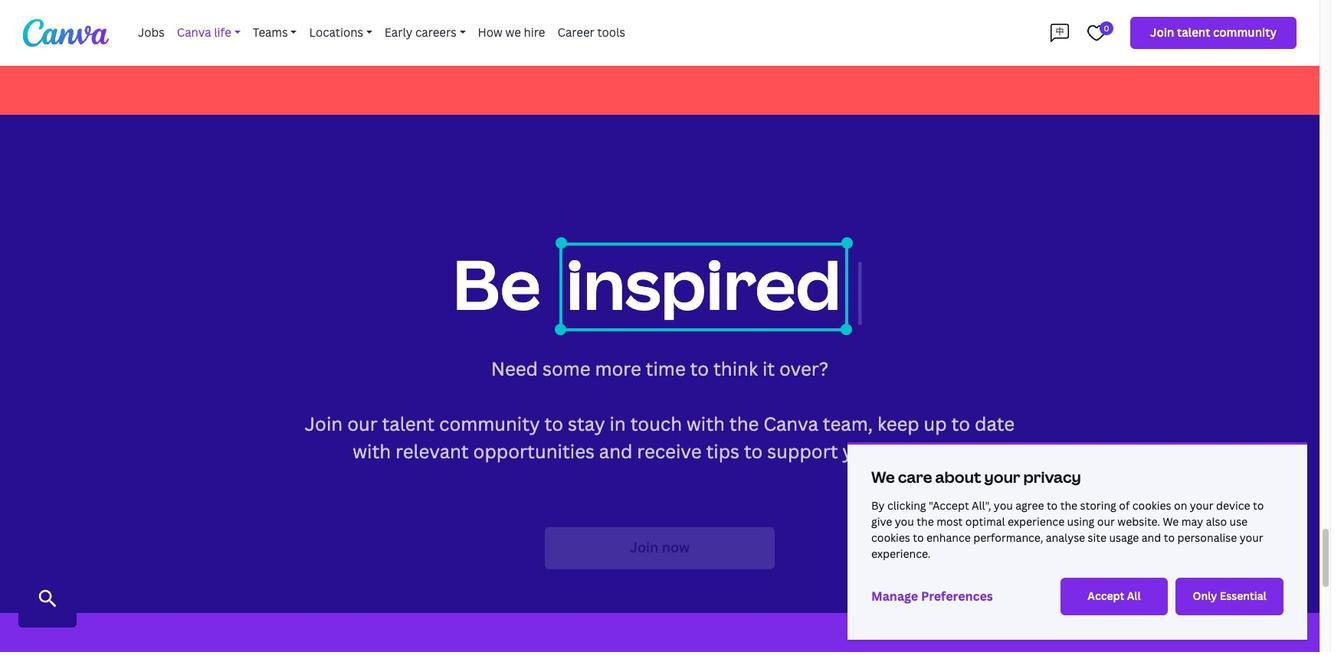 Task type: describe. For each thing, give the bounding box(es) containing it.
join talent community link
[[1130, 17, 1297, 49]]

locations
[[309, 26, 363, 40]]

more
[[595, 358, 641, 380]]

accept all
[[1088, 591, 1141, 604]]

may
[[1181, 517, 1203, 529]]

locations button
[[303, 18, 378, 48]]

preferences
[[921, 590, 993, 604]]

care
[[898, 469, 932, 487]]

most
[[937, 517, 963, 529]]

support
[[767, 440, 838, 463]]

canva inside dropdown button
[[177, 26, 211, 40]]

tools
[[597, 26, 625, 40]]

inspired
[[415, 247, 684, 326]]

r
[[723, 247, 755, 326]]

1 horizontal spatial with
[[687, 413, 725, 435]]

early careers button
[[378, 18, 472, 48]]

we
[[505, 26, 521, 40]]

canva careers logo image
[[23, 19, 109, 47]]

team,
[[823, 413, 873, 435]]

career
[[557, 26, 595, 40]]

our inside by clicking "accept all", you agree to the storing of cookies on your device to give you the most optimal experience using our website. we may also use cookies to enhance performance, analyse site usage and to personalise your experience.
[[1097, 517, 1115, 529]]

to down on
[[1164, 533, 1175, 545]]

clicking
[[887, 500, 926, 513]]

storing
[[1080, 500, 1116, 513]]

0 horizontal spatial sprite image
[[38, 590, 57, 608]]

0
[[1104, 24, 1109, 33]]

to right the up at the right bottom of the page
[[951, 413, 970, 435]]

i n s p i r e d
[[566, 247, 841, 326]]

0 horizontal spatial cookies
[[871, 533, 910, 545]]

d
[[796, 247, 841, 326]]

0 link
[[1081, 15, 1113, 51]]

agree
[[1016, 500, 1044, 513]]

talent inside join our talent community to stay in touch with the canva team, keep up to date with relevant opportunities and receive tips to support your job hunt.
[[382, 413, 435, 435]]

canva inside join our talent community to stay in touch with the canva team, keep up to date with relevant opportunities and receive tips to support your job hunt.
[[763, 413, 818, 435]]

manage preferences
[[871, 590, 993, 604]]

relevant
[[395, 440, 469, 463]]

some
[[542, 358, 590, 380]]

jobs
[[138, 26, 165, 40]]

0 vertical spatial sprite image
[[1051, 24, 1069, 42]]

optimal
[[965, 517, 1005, 529]]

device
[[1216, 500, 1250, 513]]

manage
[[871, 590, 918, 604]]

1 horizontal spatial you
[[994, 500, 1013, 513]]

also
[[1206, 517, 1227, 529]]

use
[[1230, 517, 1248, 529]]

0 horizontal spatial we
[[871, 469, 895, 487]]

|
[[853, 250, 867, 325]]

only essential
[[1193, 591, 1267, 604]]

the inside join our talent community to stay in touch with the canva team, keep up to date with relevant opportunities and receive tips to support your job hunt.
[[729, 413, 759, 435]]

personalise
[[1177, 533, 1237, 545]]

accept
[[1088, 591, 1124, 604]]

join for join our talent community to stay in touch with the canva team, keep up to date with relevant opportunities and receive tips to support your job hunt.
[[305, 413, 343, 435]]

1 vertical spatial the
[[1060, 500, 1078, 513]]

website.
[[1117, 517, 1160, 529]]

your down use
[[1240, 533, 1263, 545]]

b e
[[453, 247, 541, 326]]

stay
[[568, 413, 605, 435]]

using
[[1067, 517, 1095, 529]]

join for join now
[[630, 538, 659, 555]]

date
[[975, 413, 1015, 435]]

s
[[625, 247, 661, 326]]

1 i from the left
[[566, 247, 583, 326]]

early
[[385, 26, 413, 40]]

touch
[[630, 413, 682, 435]]

tips
[[706, 440, 740, 463]]

hire
[[524, 26, 545, 40]]

only
[[1193, 591, 1217, 604]]

b
[[453, 247, 500, 326]]

your inside join our talent community to stay in touch with the canva team, keep up to date with relevant opportunities and receive tips to support your job hunt.
[[842, 440, 883, 463]]



Task type: locate. For each thing, give the bounding box(es) containing it.
to up experience.
[[913, 533, 924, 545]]

1 vertical spatial canva
[[763, 413, 818, 435]]

join for join talent community
[[1150, 26, 1174, 40]]

2 i from the left
[[706, 247, 723, 326]]

0 horizontal spatial with
[[353, 440, 391, 463]]

p
[[661, 247, 706, 326]]

job
[[887, 440, 916, 463]]

0 horizontal spatial talent
[[382, 413, 435, 435]]

join our talent community to stay in touch with the canva team, keep up to date with relevant opportunities and receive tips to support your job hunt.
[[305, 413, 1015, 463]]

2 e from the left
[[755, 247, 796, 326]]

we
[[871, 469, 895, 487], [1163, 517, 1179, 529]]

your up all",
[[984, 469, 1020, 487]]

1 horizontal spatial sprite image
[[1051, 24, 1069, 42]]

our
[[347, 413, 378, 435], [1097, 517, 1115, 529]]

only essential button
[[1176, 579, 1284, 616]]

keep
[[877, 413, 919, 435]]

career tools link
[[551, 18, 631, 48]]

opportunities
[[473, 440, 595, 463]]

to right 'agree'
[[1047, 500, 1058, 513]]

2 horizontal spatial join
[[1150, 26, 1174, 40]]

privacy
[[1023, 469, 1081, 487]]

1 vertical spatial join
[[305, 413, 343, 435]]

0 vertical spatial you
[[994, 500, 1013, 513]]

all",
[[972, 500, 991, 513]]

the up using
[[1060, 500, 1078, 513]]

sprite image
[[1087, 24, 1106, 42]]

1 vertical spatial with
[[353, 440, 391, 463]]

need some more time to think it over?
[[491, 358, 829, 380]]

by clicking "accept all", you agree to the storing of cookies on your device to give you the most optimal experience using our website. we may also use cookies to enhance performance, analyse site usage and to personalise your experience.
[[871, 500, 1264, 561]]

of
[[1119, 500, 1130, 513]]

0 vertical spatial join
[[1150, 26, 1174, 40]]

1 vertical spatial talent
[[382, 413, 435, 435]]

join inside join our talent community to stay in touch with the canva team, keep up to date with relevant opportunities and receive tips to support your job hunt.
[[305, 413, 343, 435]]

canva left life
[[177, 26, 211, 40]]

we care about your privacy
[[871, 469, 1081, 487]]

0 horizontal spatial you
[[895, 517, 914, 529]]

time
[[646, 358, 686, 380]]

how we hire
[[478, 26, 545, 40]]

early careers
[[385, 26, 456, 40]]

0 horizontal spatial e
[[500, 247, 541, 326]]

0 horizontal spatial our
[[347, 413, 378, 435]]

you
[[994, 500, 1013, 513], [895, 517, 914, 529]]

the up tips
[[729, 413, 759, 435]]

i left s
[[566, 247, 583, 326]]

performance,
[[973, 533, 1043, 545]]

1 vertical spatial and
[[1142, 533, 1161, 545]]

essential
[[1220, 591, 1267, 604]]

careers
[[415, 26, 456, 40]]

0 vertical spatial cookies
[[1132, 500, 1171, 513]]

up
[[924, 413, 947, 435]]

join inside join talent community link
[[1150, 26, 1174, 40]]

give
[[871, 517, 892, 529]]

0 horizontal spatial join
[[305, 413, 343, 435]]

life
[[214, 26, 231, 40]]

it
[[762, 358, 775, 380]]

i
[[566, 247, 583, 326], [706, 247, 723, 326]]

canva up 'support'
[[763, 413, 818, 435]]

hunt.
[[920, 440, 967, 463]]

analyse
[[1046, 533, 1085, 545]]

join talent community
[[1150, 26, 1277, 40]]

teams button
[[247, 18, 303, 48]]

career tools
[[557, 26, 625, 40]]

accept all button
[[1060, 579, 1168, 616]]

join
[[1150, 26, 1174, 40], [305, 413, 343, 435], [630, 538, 659, 555]]

your up may
[[1190, 500, 1214, 513]]

to right device at the right of the page
[[1253, 500, 1264, 513]]

the
[[729, 413, 759, 435], [1060, 500, 1078, 513], [917, 517, 934, 529]]

our inside join our talent community to stay in touch with the canva team, keep up to date with relevant opportunities and receive tips to support your job hunt.
[[347, 413, 378, 435]]

need
[[491, 358, 538, 380]]

to right time
[[690, 358, 709, 380]]

by
[[871, 500, 885, 513]]

0 vertical spatial community
[[1213, 26, 1277, 40]]

1 vertical spatial we
[[1163, 517, 1179, 529]]

2 horizontal spatial the
[[1060, 500, 1078, 513]]

join now link
[[545, 526, 775, 568]]

canva life
[[177, 26, 231, 40]]

with up tips
[[687, 413, 725, 435]]

1 horizontal spatial the
[[917, 517, 934, 529]]

join now
[[630, 538, 690, 555]]

1 horizontal spatial i
[[706, 247, 723, 326]]

receive
[[637, 440, 702, 463]]

how
[[478, 26, 503, 40]]

1 vertical spatial cookies
[[871, 533, 910, 545]]

1 horizontal spatial and
[[1142, 533, 1161, 545]]

cookies down give
[[871, 533, 910, 545]]

0 vertical spatial and
[[599, 440, 633, 463]]

enhance
[[926, 533, 971, 545]]

experience
[[1008, 517, 1065, 529]]

and down website.
[[1142, 533, 1161, 545]]

and down in
[[599, 440, 633, 463]]

with left relevant
[[353, 440, 391, 463]]

e
[[500, 247, 541, 326], [755, 247, 796, 326]]

about
[[935, 469, 981, 487]]

in
[[610, 413, 626, 435]]

we down on
[[1163, 517, 1179, 529]]

0 vertical spatial canva
[[177, 26, 211, 40]]

1 horizontal spatial talent
[[1177, 26, 1210, 40]]

manage preferences link
[[871, 580, 993, 614]]

and inside join our talent community to stay in touch with the canva team, keep up to date with relevant opportunities and receive tips to support your job hunt.
[[599, 440, 633, 463]]

how we hire link
[[472, 18, 551, 48]]

jobs link
[[132, 18, 171, 48]]

usage
[[1109, 533, 1139, 545]]

and inside by clicking "accept all", you agree to the storing of cookies on your device to give you the most optimal experience using our website. we may also use cookies to enhance performance, analyse site usage and to personalise your experience.
[[1142, 533, 1161, 545]]

0 horizontal spatial the
[[729, 413, 759, 435]]

1 horizontal spatial cookies
[[1132, 500, 1171, 513]]

"accept
[[929, 500, 969, 513]]

we up by
[[871, 469, 895, 487]]

to right tips
[[744, 440, 763, 463]]

1 vertical spatial community
[[439, 413, 540, 435]]

on
[[1174, 500, 1187, 513]]

canva life button
[[171, 18, 247, 48]]

1 horizontal spatial e
[[755, 247, 796, 326]]

0 vertical spatial talent
[[1177, 26, 1210, 40]]

1 horizontal spatial community
[[1213, 26, 1277, 40]]

your down team,
[[842, 440, 883, 463]]

1 vertical spatial sprite image
[[38, 590, 57, 608]]

community inside join our talent community to stay in touch with the canva team, keep up to date with relevant opportunities and receive tips to support your job hunt.
[[439, 413, 540, 435]]

join inside join now link
[[630, 538, 659, 555]]

your
[[842, 440, 883, 463], [984, 469, 1020, 487], [1190, 500, 1214, 513], [1240, 533, 1263, 545]]

teams
[[253, 26, 288, 40]]

0 vertical spatial the
[[729, 413, 759, 435]]

2 vertical spatial join
[[630, 538, 659, 555]]

0 horizontal spatial and
[[599, 440, 633, 463]]

1 horizontal spatial our
[[1097, 517, 1115, 529]]

community inside join talent community link
[[1213, 26, 1277, 40]]

0 vertical spatial with
[[687, 413, 725, 435]]

all
[[1127, 591, 1141, 604]]

site
[[1088, 533, 1107, 545]]

experience.
[[871, 549, 931, 561]]

over?
[[779, 358, 829, 380]]

n
[[583, 247, 625, 326]]

1 horizontal spatial canva
[[763, 413, 818, 435]]

the left most
[[917, 517, 934, 529]]

you right all",
[[994, 500, 1013, 513]]

1 vertical spatial you
[[895, 517, 914, 529]]

i right s
[[706, 247, 723, 326]]

you down clicking
[[895, 517, 914, 529]]

and
[[599, 440, 633, 463], [1142, 533, 1161, 545]]

0 horizontal spatial canva
[[177, 26, 211, 40]]

to left stay
[[545, 413, 563, 435]]

0 horizontal spatial community
[[439, 413, 540, 435]]

1 horizontal spatial join
[[630, 538, 659, 555]]

1 horizontal spatial we
[[1163, 517, 1179, 529]]

we inside by clicking "accept all", you agree to the storing of cookies on your device to give you the most optimal experience using our website. we may also use cookies to enhance performance, analyse site usage and to personalise your experience.
[[1163, 517, 1179, 529]]

cookies up website.
[[1132, 500, 1171, 513]]

1 vertical spatial our
[[1097, 517, 1115, 529]]

0 vertical spatial we
[[871, 469, 895, 487]]

think
[[713, 358, 758, 380]]

1 e from the left
[[500, 247, 541, 326]]

0 horizontal spatial i
[[566, 247, 583, 326]]

0 vertical spatial our
[[347, 413, 378, 435]]

community
[[1213, 26, 1277, 40], [439, 413, 540, 435]]

now
[[662, 538, 690, 555]]

sprite image
[[1051, 24, 1069, 42], [38, 590, 57, 608]]

2 vertical spatial the
[[917, 517, 934, 529]]



Task type: vqa. For each thing, say whether or not it's contained in the screenshot.
community
yes



